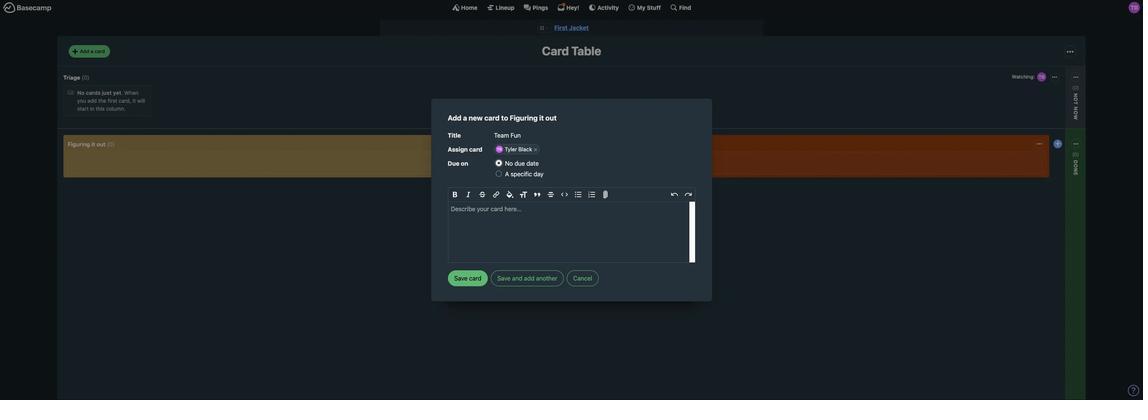 Task type: describe. For each thing, give the bounding box(es) containing it.
due
[[448, 160, 460, 167]]

cards
[[86, 90, 101, 96]]

cancel link
[[567, 271, 599, 287]]

the
[[98, 98, 106, 104]]

figuring it out link
[[68, 141, 106, 148]]

o for d o n e
[[1073, 164, 1080, 168]]

(0) right triage
[[82, 74, 89, 81]]

d
[[1073, 160, 1080, 164]]

first jacket
[[555, 24, 589, 31]]

0 horizontal spatial it
[[92, 141, 95, 148]]

add card
[[497, 205, 519, 211]]

a specific day
[[505, 171, 544, 178]]

2 n from the top
[[1073, 168, 1080, 173]]

this
[[96, 106, 105, 112]]

pings
[[533, 4, 548, 11]]

card
[[542, 44, 569, 58]]

tyler
[[505, 146, 517, 153]]

×
[[534, 146, 538, 153]]

× link
[[532, 146, 540, 153]]

hey! button
[[558, 4, 580, 11]]

jacket
[[569, 24, 589, 31]]

(0) up d
[[1073, 151, 1080, 158]]

switch accounts image
[[3, 2, 52, 14]]

add for add card
[[497, 205, 506, 211]]

triage link
[[63, 74, 80, 81]]

on
[[461, 160, 468, 167]]

figuring it out (0)
[[68, 141, 115, 148]]

t
[[1073, 102, 1080, 105]]

. when you add the first card, it will start in this column.
[[77, 90, 145, 112]]

date
[[527, 160, 539, 167]]

new
[[469, 114, 483, 122]]

w
[[1073, 115, 1080, 120]]

color it red image
[[519, 182, 525, 188]]

no due date
[[505, 160, 539, 167]]

Type a card title… text field
[[494, 129, 696, 142]]

0 vertical spatial figuring
[[510, 114, 538, 122]]

triage (0)
[[63, 74, 89, 81]]

tyler black image
[[1037, 72, 1048, 82]]

1 horizontal spatial out
[[546, 114, 557, 122]]

color it white image
[[496, 182, 502, 188]]

add for add a new card to figuring it out
[[448, 114, 462, 122]]

another
[[536, 275, 558, 282]]

first
[[108, 98, 117, 104]]

no for no due date
[[505, 160, 513, 167]]

black
[[519, 146, 532, 153]]

activity
[[598, 4, 619, 11]]

home
[[461, 4, 478, 11]]

no cards just yet
[[77, 90, 121, 96]]

hey!
[[567, 4, 580, 11]]

a for card
[[91, 48, 93, 54]]

pings button
[[524, 4, 548, 11]]

will
[[137, 98, 145, 104]]

yet
[[113, 90, 121, 96]]

(0) up n
[[1073, 85, 1080, 91]]

tyler black image inside main element
[[1129, 2, 1141, 13]]

triage
[[63, 74, 80, 81]]

1 vertical spatial it
[[540, 114, 544, 122]]

add a card
[[80, 48, 105, 54]]

find button
[[670, 4, 691, 11]]

add inside button
[[524, 275, 535, 282]]

it inside . when you add the first card, it will start in this column.
[[133, 98, 136, 104]]

color it blue image
[[496, 191, 502, 197]]

.
[[121, 90, 123, 96]]



Task type: vqa. For each thing, say whether or not it's contained in the screenshot.
n to the bottom
yes



Task type: locate. For each thing, give the bounding box(es) containing it.
0 vertical spatial add
[[80, 48, 89, 54]]

(0)
[[82, 74, 89, 81], [1073, 85, 1080, 91], [107, 141, 115, 148], [1073, 151, 1080, 158]]

n
[[1073, 93, 1080, 97]]

0 vertical spatial it
[[133, 98, 136, 104]]

0 horizontal spatial out
[[97, 141, 106, 148]]

main element
[[0, 0, 1144, 15]]

1 vertical spatial add
[[448, 114, 462, 122]]

save
[[498, 275, 511, 282]]

cancel
[[574, 275, 592, 282]]

color it purple image
[[534, 182, 540, 188]]

my
[[637, 4, 646, 11]]

d o n e
[[1073, 160, 1080, 176]]

1 horizontal spatial figuring
[[510, 114, 538, 122]]

add inside . when you add the first card, it will start in this column.
[[88, 98, 97, 104]]

n down d
[[1073, 168, 1080, 173]]

assign card
[[448, 146, 483, 153]]

n
[[1073, 107, 1080, 111], [1073, 168, 1080, 173]]

o
[[1073, 97, 1080, 102], [1073, 111, 1080, 115], [1073, 164, 1080, 168]]

2 horizontal spatial it
[[540, 114, 544, 122]]

card table
[[542, 44, 602, 58]]

watching:
[[1012, 74, 1035, 80], [497, 157, 521, 164], [1028, 166, 1052, 173]]

out
[[546, 114, 557, 122], [97, 141, 106, 148]]

None submit
[[1026, 109, 1079, 118], [495, 167, 548, 176], [1026, 176, 1079, 185], [448, 271, 488, 287], [1026, 109, 1079, 118], [495, 167, 548, 176], [1026, 176, 1079, 185], [448, 271, 488, 287]]

o up e
[[1073, 164, 1080, 168]]

due on
[[448, 160, 468, 167]]

assign
[[448, 146, 468, 153]]

1 horizontal spatial no
[[505, 160, 513, 167]]

tyler black image
[[1129, 2, 1141, 13], [537, 155, 548, 166]]

when
[[124, 90, 138, 96]]

0 horizontal spatial tyler black image
[[537, 155, 548, 166]]

1 vertical spatial out
[[97, 141, 106, 148]]

add up 'in'
[[88, 98, 97, 104]]

no
[[77, 90, 85, 96], [505, 160, 513, 167]]

column.
[[106, 106, 126, 112]]

1 vertical spatial a
[[463, 114, 467, 122]]

o for n o t n o w
[[1073, 97, 1080, 102]]

o up w
[[1073, 97, 1080, 102]]

lineup
[[496, 4, 515, 11]]

home link
[[452, 4, 478, 11]]

my stuff button
[[628, 4, 661, 11]]

1 horizontal spatial add
[[524, 275, 535, 282]]

1 horizontal spatial a
[[463, 114, 467, 122]]

add
[[88, 98, 97, 104], [524, 275, 535, 282]]

add
[[80, 48, 89, 54], [448, 114, 462, 122], [497, 205, 506, 211]]

table
[[572, 44, 602, 58]]

1 vertical spatial tyler black image
[[537, 155, 548, 166]]

2 vertical spatial it
[[92, 141, 95, 148]]

Describe your card here… text field
[[448, 202, 695, 263]]

n o t n o w
[[1073, 93, 1080, 120]]

card,
[[119, 98, 131, 104]]

stuff
[[647, 4, 661, 11]]

n down t
[[1073, 107, 1080, 111]]

it up × link
[[540, 114, 544, 122]]

you
[[77, 98, 86, 104]]

add for add a card
[[80, 48, 89, 54]]

in
[[90, 106, 94, 112]]

1 horizontal spatial it
[[133, 98, 136, 104]]

and
[[512, 275, 523, 282]]

add down color it blue 'icon'
[[497, 205, 506, 211]]

color it green image
[[504, 191, 510, 197]]

no up you
[[77, 90, 85, 96]]

color it orange image
[[511, 182, 518, 188]]

first
[[555, 24, 568, 31]]

2 horizontal spatial add
[[497, 205, 506, 211]]

tyler black ×
[[505, 146, 538, 153]]

figuring
[[510, 114, 538, 122], [68, 141, 90, 148]]

3 o from the top
[[1073, 164, 1080, 168]]

it down 'in'
[[92, 141, 95, 148]]

add a card link
[[69, 45, 110, 58]]

first jacket link
[[555, 24, 589, 31]]

watching: down tyler
[[497, 157, 521, 164]]

1 vertical spatial watching:
[[497, 157, 521, 164]]

card
[[95, 48, 105, 54], [485, 114, 500, 122], [469, 146, 483, 153], [508, 205, 519, 211]]

1 o from the top
[[1073, 97, 1080, 102]]

o down t
[[1073, 111, 1080, 115]]

1 vertical spatial n
[[1073, 168, 1080, 173]]

my stuff
[[637, 4, 661, 11]]

add up the title
[[448, 114, 462, 122]]

activity link
[[589, 4, 619, 11]]

it
[[133, 98, 136, 104], [540, 114, 544, 122], [92, 141, 95, 148]]

save and add another button
[[491, 271, 564, 287]]

1 vertical spatial figuring
[[68, 141, 90, 148]]

watching: left tyler black icon
[[1012, 74, 1035, 80]]

title
[[448, 132, 461, 139]]

0 vertical spatial watching:
[[1012, 74, 1035, 80]]

0 horizontal spatial figuring
[[68, 141, 90, 148]]

2 vertical spatial add
[[497, 205, 506, 211]]

save and add another
[[498, 275, 558, 282]]

no inside add it to the schedule? option group
[[505, 160, 513, 167]]

it left the will
[[133, 98, 136, 104]]

day
[[534, 171, 544, 178]]

(0) right figuring it out link
[[107, 141, 115, 148]]

1 n from the top
[[1073, 107, 1080, 111]]

1 horizontal spatial tyler black image
[[1129, 2, 1141, 13]]

no left due
[[505, 160, 513, 167]]

add up 'triage (0)' at left
[[80, 48, 89, 54]]

figuring right to
[[510, 114, 538, 122]]

0 vertical spatial n
[[1073, 107, 1080, 111]]

0 vertical spatial no
[[77, 90, 85, 96]]

0 vertical spatial a
[[91, 48, 93, 54]]

add card link
[[495, 203, 548, 213]]

0 horizontal spatial no
[[77, 90, 85, 96]]

watching: left d o n e
[[1028, 166, 1052, 173]]

add a new card to figuring it out
[[448, 114, 557, 122]]

a for new
[[463, 114, 467, 122]]

color it pink image
[[527, 182, 533, 188]]

1 vertical spatial add
[[524, 275, 535, 282]]

0 horizontal spatial add
[[88, 98, 97, 104]]

find
[[679, 4, 691, 11]]

1 vertical spatial o
[[1073, 111, 1080, 115]]

to
[[501, 114, 508, 122]]

2 vertical spatial watching:
[[1028, 166, 1052, 173]]

0 vertical spatial add
[[88, 98, 97, 104]]

2 vertical spatial o
[[1073, 164, 1080, 168]]

just
[[102, 90, 112, 96]]

1 horizontal spatial add
[[448, 114, 462, 122]]

e
[[1073, 173, 1080, 176]]

specific
[[511, 171, 532, 178]]

lineup link
[[487, 4, 515, 11]]

1 vertical spatial no
[[505, 160, 513, 167]]

0 horizontal spatial add
[[80, 48, 89, 54]]

0 vertical spatial out
[[546, 114, 557, 122]]

add right and
[[524, 275, 535, 282]]

2 o from the top
[[1073, 111, 1080, 115]]

color it yellow image
[[504, 182, 510, 188]]

due
[[515, 160, 525, 167]]

figuring down start
[[68, 141, 90, 148]]

0 vertical spatial o
[[1073, 97, 1080, 102]]

0 vertical spatial tyler black image
[[1129, 2, 1141, 13]]

no for no cards just yet
[[77, 90, 85, 96]]

0 horizontal spatial a
[[91, 48, 93, 54]]

a
[[91, 48, 93, 54], [463, 114, 467, 122]]

color it brown image
[[511, 191, 518, 197]]

a
[[505, 171, 509, 178]]

add it to the schedule? option group
[[496, 158, 696, 180]]

option group
[[495, 180, 548, 199]]

start
[[77, 106, 89, 112]]



